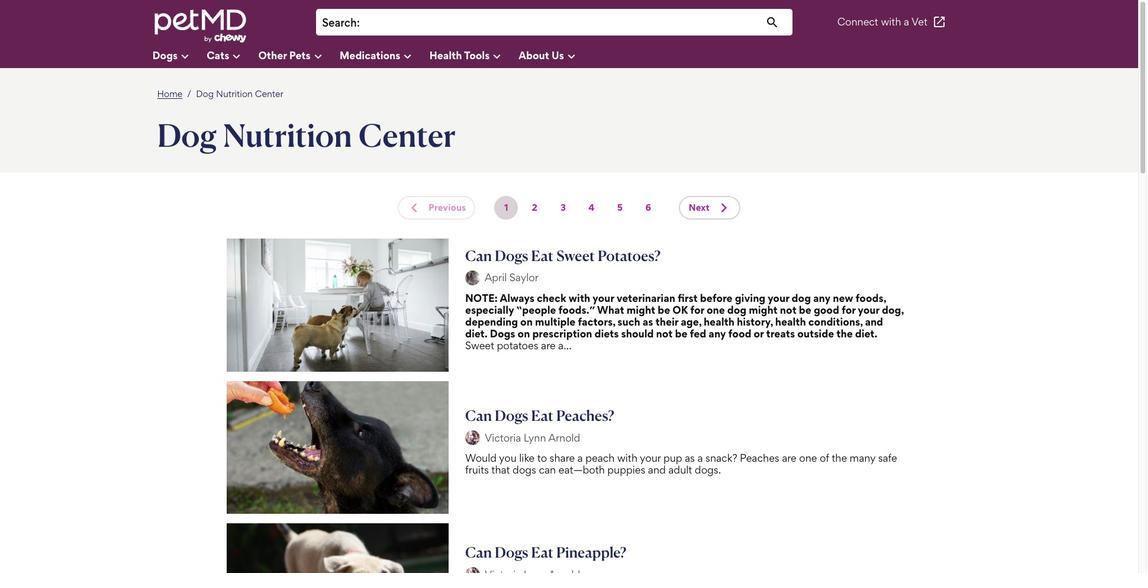 Task type: describe. For each thing, give the bounding box(es) containing it.
victoria
[[485, 432, 521, 444]]

on down the "people
[[518, 327, 530, 340]]

can dogs eat pineapple?
[[466, 544, 627, 562]]

should
[[622, 327, 654, 340]]

by image
[[466, 431, 480, 446]]

dogs
[[513, 464, 537, 476]]

other
[[259, 49, 287, 61]]

1 diet. from the left
[[466, 327, 488, 340]]

0 vertical spatial dog
[[196, 88, 214, 99]]

multiple
[[535, 315, 576, 328]]

eat for peaches?
[[532, 407, 554, 425]]

as inside would you like to share a peach with your pup as a snack? peaches are one of the many safe fruits that dogs can eat—both puppies and adult dogs.
[[685, 452, 695, 465]]

potatoes
[[497, 339, 539, 352]]

or
[[754, 327, 764, 340]]

depending
[[466, 315, 518, 328]]

health tools button
[[430, 44, 519, 68]]

vet
[[912, 16, 928, 28]]

tools
[[464, 49, 490, 61]]

outside
[[798, 327, 835, 340]]

about us
[[519, 49, 564, 61]]

5 link
[[609, 196, 632, 220]]

0 horizontal spatial be
[[658, 304, 671, 316]]

can dogs eat peaches?
[[466, 407, 615, 425]]

can for can dogs eat sweet potatoes?
[[466, 247, 492, 265]]

of
[[820, 452, 830, 465]]

dogs for can dogs eat peaches?
[[495, 407, 529, 425]]

arnold
[[549, 432, 581, 444]]

can for can dogs eat peaches?
[[466, 407, 492, 425]]

one inside the note: always check with your veterinarian first before giving your dog any new foods, especially "people foods." what might be ok for one dog might not be good for your dog, depending on multiple factors, such as their age, health history, health conditions, and diet. dogs on prescription diets should not be fed any food or treats outside the diet. sweet potatoes are a...
[[707, 304, 725, 316]]

1 vertical spatial dog
[[157, 116, 217, 155]]

connect
[[838, 16, 879, 28]]

many
[[850, 452, 876, 465]]

with inside would you like to share a peach with your pup as a snack? peaches are one of the many safe fruits that dogs can eat—both puppies and adult dogs.
[[618, 452, 638, 465]]

sweet inside the note: always check with your veterinarian first before giving your dog any new foods, especially "people foods." what might be ok for one dog might not be good for your dog, depending on multiple factors, such as their age, health history, health conditions, and diet. dogs on prescription diets should not be fed any food or treats outside the diet. sweet potatoes are a...
[[466, 339, 495, 352]]

with inside the note: always check with your veterinarian first before giving your dog any new foods, especially "people foods." what might be ok for one dog might not be good for your dog, depending on multiple factors, such as their age, health history, health conditions, and diet. dogs on prescription diets should not be fed any food or treats outside the diet. sweet potatoes are a...
[[569, 292, 591, 304]]

dogs button
[[153, 44, 207, 68]]

1 horizontal spatial a
[[698, 452, 703, 465]]

like
[[520, 452, 535, 465]]

dogs for can dogs eat pineapple?
[[495, 544, 529, 562]]

search :
[[322, 16, 360, 30]]

eat for sweet
[[532, 247, 554, 265]]

good
[[814, 304, 840, 316]]

by image
[[466, 270, 480, 285]]

would you like to share a peach with your pup as a snack? peaches are one of the many safe fruits that dogs can eat—both puppies and adult dogs.
[[466, 452, 898, 476]]

always
[[500, 292, 535, 304]]

health
[[430, 49, 462, 61]]

note: always check with your veterinarian first before giving your dog any new foods, especially "people foods." what might be ok for one dog might not be good for your dog, depending on multiple factors, such as their age, health history, health conditions, and diet. dogs on prescription diets should not be fed any food or treats outside the diet. sweet potatoes are a...
[[466, 292, 904, 352]]

1 vertical spatial center
[[359, 116, 456, 155]]

health tools
[[430, 49, 490, 61]]

your left dog, in the bottom right of the page
[[858, 304, 880, 316]]

connect with a vet
[[838, 16, 928, 28]]

dog,
[[883, 304, 904, 316]]

0 vertical spatial not
[[781, 304, 797, 316]]

you
[[499, 452, 517, 465]]

prescription
[[533, 327, 593, 340]]

peaches
[[740, 452, 780, 465]]

medications button
[[340, 44, 430, 68]]

petmd home image
[[153, 8, 247, 44]]

the inside would you like to share a peach with your pup as a snack? peaches are one of the many safe fruits that dogs can eat—both puppies and adult dogs.
[[832, 452, 848, 465]]

what
[[598, 304, 625, 316]]

especially
[[466, 304, 515, 316]]

conditions,
[[809, 315, 863, 328]]

april saylor
[[485, 271, 539, 284]]

0 horizontal spatial not
[[657, 327, 673, 340]]

4
[[589, 202, 595, 213]]

that
[[492, 464, 510, 476]]

2 might from the left
[[749, 304, 778, 316]]

puppies
[[608, 464, 646, 476]]

can dogs eat pineapple? link
[[222, 524, 917, 573]]

april
[[485, 271, 507, 284]]

new
[[834, 292, 854, 304]]

2
[[532, 202, 538, 213]]

dogs.
[[695, 464, 722, 476]]

first
[[678, 292, 698, 304]]

5
[[618, 202, 623, 213]]

diets
[[595, 327, 619, 340]]

peach
[[586, 452, 615, 465]]

peaches?
[[557, 407, 615, 425]]

0 horizontal spatial center
[[255, 88, 284, 99]]

2 for from the left
[[842, 304, 856, 316]]

food
[[729, 327, 752, 340]]

saylor
[[510, 271, 539, 284]]

lynn
[[524, 432, 546, 444]]

check
[[537, 292, 567, 304]]

foods."
[[559, 304, 595, 316]]

are inside the note: always check with your veterinarian first before giving your dog any new foods, especially "people foods." what might be ok for one dog might not be good for your dog, depending on multiple factors, such as their age, health history, health conditions, and diet. dogs on prescription diets should not be fed any food or treats outside the diet. sweet potatoes are a...
[[541, 339, 556, 352]]

dogs inside the note: always check with your veterinarian first before giving your dog any new foods, especially "people foods." what might be ok for one dog might not be good for your dog, depending on multiple factors, such as their age, health history, health conditions, and diet. dogs on prescription diets should not be fed any food or treats outside the diet. sweet potatoes are a...
[[490, 327, 516, 340]]

age,
[[681, 315, 702, 328]]



Task type: locate. For each thing, give the bounding box(es) containing it.
medications
[[340, 49, 401, 61]]

with
[[882, 16, 902, 28], [569, 292, 591, 304], [618, 452, 638, 465]]

your
[[593, 292, 615, 304], [768, 292, 790, 304], [858, 304, 880, 316], [640, 452, 661, 465]]

0 vertical spatial dog nutrition center
[[196, 88, 284, 99]]

2 eat from the top
[[532, 407, 554, 425]]

be left fed on the right bottom of the page
[[676, 327, 688, 340]]

sweet
[[557, 247, 595, 265], [466, 339, 495, 352]]

for right good
[[842, 304, 856, 316]]

2 vertical spatial with
[[618, 452, 638, 465]]

1 horizontal spatial be
[[676, 327, 688, 340]]

are inside would you like to share a peach with your pup as a snack? peaches are one of the many safe fruits that dogs can eat—both puppies and adult dogs.
[[783, 452, 797, 465]]

center
[[255, 88, 284, 99], [359, 116, 456, 155]]

0 horizontal spatial diet.
[[466, 327, 488, 340]]

0 vertical spatial sweet
[[557, 247, 595, 265]]

next
[[689, 202, 710, 213]]

a inside button
[[904, 16, 910, 28]]

1 vertical spatial nutrition
[[223, 116, 353, 155]]

and
[[866, 315, 884, 328], [649, 464, 666, 476]]

on up potatoes
[[521, 315, 533, 328]]

health right or
[[776, 315, 807, 328]]

cats
[[207, 49, 229, 61]]

diet. down especially in the bottom left of the page
[[466, 327, 488, 340]]

not right should
[[657, 327, 673, 340]]

history,
[[737, 315, 773, 328]]

6
[[646, 202, 652, 213]]

health down before
[[704, 315, 735, 328]]

1 eat from the top
[[532, 247, 554, 265]]

0 vertical spatial the
[[837, 327, 853, 340]]

1 vertical spatial sweet
[[466, 339, 495, 352]]

a left vet
[[904, 16, 910, 28]]

1 horizontal spatial are
[[783, 452, 797, 465]]

safe
[[879, 452, 898, 465]]

1 vertical spatial can
[[466, 407, 492, 425]]

on
[[521, 315, 533, 328], [518, 327, 530, 340]]

1 vertical spatial with
[[569, 292, 591, 304]]

snack?
[[706, 452, 738, 465]]

2 can from the top
[[466, 407, 492, 425]]

0 vertical spatial with
[[882, 16, 902, 28]]

0 vertical spatial nutrition
[[216, 88, 253, 99]]

ok
[[673, 304, 688, 316]]

2 diet. from the left
[[856, 327, 878, 340]]

1 vertical spatial and
[[649, 464, 666, 476]]

other pets
[[259, 49, 311, 61]]

eat left pineapple?
[[532, 544, 554, 562]]

0 vertical spatial eat
[[532, 247, 554, 265]]

health
[[704, 315, 735, 328], [776, 315, 807, 328]]

one right the age,
[[707, 304, 725, 316]]

1 horizontal spatial one
[[800, 452, 818, 465]]

1 horizontal spatial center
[[359, 116, 456, 155]]

victoria lynn arnold
[[485, 432, 581, 444]]

with right the peach at the bottom of page
[[618, 452, 638, 465]]

a left snack?
[[698, 452, 703, 465]]

2 horizontal spatial with
[[882, 16, 902, 28]]

connect with a vet button
[[838, 8, 947, 36]]

and left adult
[[649, 464, 666, 476]]

the inside the note: always check with your veterinarian first before giving your dog any new foods, especially "people foods." what might be ok for one dog might not be good for your dog, depending on multiple factors, such as their age, health history, health conditions, and diet. dogs on prescription diets should not be fed any food or treats outside the diet. sweet potatoes are a...
[[837, 327, 853, 340]]

1 for from the left
[[691, 304, 705, 316]]

with right check
[[569, 292, 591, 304]]

1 horizontal spatial for
[[842, 304, 856, 316]]

about us button
[[519, 44, 593, 68]]

and inside the note: always check with your veterinarian first before giving your dog any new foods, especially "people foods." what might be ok for one dog might not be good for your dog, depending on multiple factors, such as their age, health history, health conditions, and diet. dogs on prescription diets should not be fed any food or treats outside the diet. sweet potatoes are a...
[[866, 315, 884, 328]]

1 vertical spatial the
[[832, 452, 848, 465]]

1 horizontal spatial and
[[866, 315, 884, 328]]

0 vertical spatial and
[[866, 315, 884, 328]]

dog nutrition center
[[196, 88, 284, 99], [157, 116, 456, 155]]

your right giving
[[768, 292, 790, 304]]

0 vertical spatial are
[[541, 339, 556, 352]]

dog down home link
[[157, 116, 217, 155]]

your left pup
[[640, 452, 661, 465]]

1 horizontal spatial with
[[618, 452, 638, 465]]

3 eat from the top
[[532, 544, 554, 562]]

0 horizontal spatial might
[[627, 304, 656, 316]]

0 vertical spatial can
[[466, 247, 492, 265]]

0 vertical spatial as
[[643, 315, 654, 328]]

0 horizontal spatial and
[[649, 464, 666, 476]]

1 horizontal spatial not
[[781, 304, 797, 316]]

one
[[707, 304, 725, 316], [800, 452, 818, 465]]

0 vertical spatial center
[[255, 88, 284, 99]]

any left new in the bottom of the page
[[814, 292, 831, 304]]

0 horizontal spatial a
[[578, 452, 583, 465]]

a...
[[559, 339, 572, 352]]

are right peaches
[[783, 452, 797, 465]]

a
[[904, 16, 910, 28], [578, 452, 583, 465], [698, 452, 703, 465]]

can dogs eat sweet potatoes?
[[466, 247, 661, 265]]

0 horizontal spatial for
[[691, 304, 705, 316]]

might
[[627, 304, 656, 316], [749, 304, 778, 316]]

foods,
[[856, 292, 887, 304]]

1 horizontal spatial any
[[814, 292, 831, 304]]

2 health from the left
[[776, 315, 807, 328]]

the
[[837, 327, 853, 340], [832, 452, 848, 465]]

home link
[[157, 88, 183, 100]]

be left good
[[800, 304, 812, 316]]

1 might from the left
[[627, 304, 656, 316]]

next link
[[680, 196, 741, 220]]

with inside button
[[882, 16, 902, 28]]

for right "ok"
[[691, 304, 705, 316]]

1 horizontal spatial might
[[749, 304, 778, 316]]

1 vertical spatial eat
[[532, 407, 554, 425]]

1 horizontal spatial sweet
[[557, 247, 595, 265]]

6 link
[[637, 196, 661, 220]]

pets
[[289, 49, 311, 61]]

eat for pineapple?
[[532, 544, 554, 562]]

1 horizontal spatial as
[[685, 452, 695, 465]]

2 link
[[523, 196, 547, 220]]

1 vertical spatial any
[[709, 327, 727, 340]]

one inside would you like to share a peach with your pup as a snack? peaches are one of the many safe fruits that dogs can eat—both puppies and adult dogs.
[[800, 452, 818, 465]]

1 health from the left
[[704, 315, 735, 328]]

dogs inside dropdown button
[[153, 49, 178, 61]]

as inside the note: always check with your veterinarian first before giving your dog any new foods, especially "people foods." what might be ok for one dog might not be good for your dog, depending on multiple factors, such as their age, health history, health conditions, and diet. dogs on prescription diets should not be fed any food or treats outside the diet. sweet potatoes are a...
[[643, 315, 654, 328]]

3 link
[[552, 196, 575, 220]]

1 horizontal spatial dog
[[792, 292, 812, 304]]

pup
[[664, 452, 683, 465]]

such
[[618, 315, 641, 328]]

with left vet
[[882, 16, 902, 28]]

0 horizontal spatial dog
[[728, 304, 747, 316]]

might up should
[[627, 304, 656, 316]]

any right fed on the right bottom of the page
[[709, 327, 727, 340]]

eat
[[532, 247, 554, 265], [532, 407, 554, 425], [532, 544, 554, 562]]

2 horizontal spatial a
[[904, 16, 910, 28]]

1 vertical spatial as
[[685, 452, 695, 465]]

0 horizontal spatial are
[[541, 339, 556, 352]]

1 vertical spatial dog nutrition center
[[157, 116, 456, 155]]

1 horizontal spatial health
[[776, 315, 807, 328]]

None text field
[[366, 15, 787, 31]]

nutrition
[[216, 88, 253, 99], [223, 116, 353, 155]]

as right such
[[643, 315, 654, 328]]

and down foods,
[[866, 315, 884, 328]]

your up factors,
[[593, 292, 615, 304]]

0 vertical spatial one
[[707, 304, 725, 316]]

1 vertical spatial not
[[657, 327, 673, 340]]

factors,
[[578, 315, 616, 328]]

eat—both
[[559, 464, 605, 476]]

diet. down foods,
[[856, 327, 878, 340]]

can
[[539, 464, 556, 476]]

2 horizontal spatial be
[[800, 304, 812, 316]]

adult
[[669, 464, 693, 476]]

3
[[561, 202, 566, 213]]

0 vertical spatial any
[[814, 292, 831, 304]]

sweet down "depending"
[[466, 339, 495, 352]]

home
[[157, 88, 183, 99]]

0 horizontal spatial with
[[569, 292, 591, 304]]

dog
[[792, 292, 812, 304], [728, 304, 747, 316]]

sweet up check
[[557, 247, 595, 265]]

and inside would you like to share a peach with your pup as a snack? peaches are one of the many safe fruits that dogs can eat—both puppies and adult dogs.
[[649, 464, 666, 476]]

2 vertical spatial can
[[466, 544, 492, 562]]

pineapple?
[[557, 544, 627, 562]]

for
[[691, 304, 705, 316], [842, 304, 856, 316]]

note:
[[466, 292, 498, 304]]

eat up lynn
[[532, 407, 554, 425]]

other pets button
[[259, 44, 340, 68]]

might up or
[[749, 304, 778, 316]]

2 vertical spatial eat
[[532, 544, 554, 562]]

their
[[656, 315, 679, 328]]

would
[[466, 452, 497, 465]]

are left "a..."
[[541, 339, 556, 352]]

about
[[519, 49, 550, 61]]

a right the share
[[578, 452, 583, 465]]

as right pup
[[685, 452, 695, 465]]

1 vertical spatial one
[[800, 452, 818, 465]]

not up treats
[[781, 304, 797, 316]]

one left of at the bottom right
[[800, 452, 818, 465]]

1 can from the top
[[466, 247, 492, 265]]

0 horizontal spatial one
[[707, 304, 725, 316]]

treats
[[767, 327, 796, 340]]

us
[[552, 49, 564, 61]]

fruits
[[466, 464, 489, 476]]

1 horizontal spatial diet.
[[856, 327, 878, 340]]

dog up food at the bottom right
[[728, 304, 747, 316]]

veterinarian
[[617, 292, 676, 304]]

your inside would you like to share a peach with your pup as a snack? peaches are one of the many safe fruits that dogs can eat—both puppies and adult dogs.
[[640, 452, 661, 465]]

before
[[701, 292, 733, 304]]

the right outside
[[837, 327, 853, 340]]

potatoes?
[[598, 247, 661, 265]]

0 horizontal spatial any
[[709, 327, 727, 340]]

eat up "saylor"
[[532, 247, 554, 265]]

can for can dogs eat pineapple?
[[466, 544, 492, 562]]

dog right home
[[196, 88, 214, 99]]

the right of at the bottom right
[[832, 452, 848, 465]]

cats button
[[207, 44, 259, 68]]

be left "ok"
[[658, 304, 671, 316]]

1 vertical spatial are
[[783, 452, 797, 465]]

:
[[357, 16, 360, 30]]

to
[[538, 452, 547, 465]]

0 horizontal spatial as
[[643, 315, 654, 328]]

dog left good
[[792, 292, 812, 304]]

search
[[322, 16, 357, 30]]

0 horizontal spatial sweet
[[466, 339, 495, 352]]

dogs for can dogs eat sweet potatoes?
[[495, 247, 529, 265]]

"people
[[517, 304, 557, 316]]

giving
[[735, 292, 766, 304]]

3 can from the top
[[466, 544, 492, 562]]

0 horizontal spatial health
[[704, 315, 735, 328]]



Task type: vqa. For each thing, say whether or not it's contained in the screenshot.
"Can Dogs Eat Pineapple?" LINK
yes



